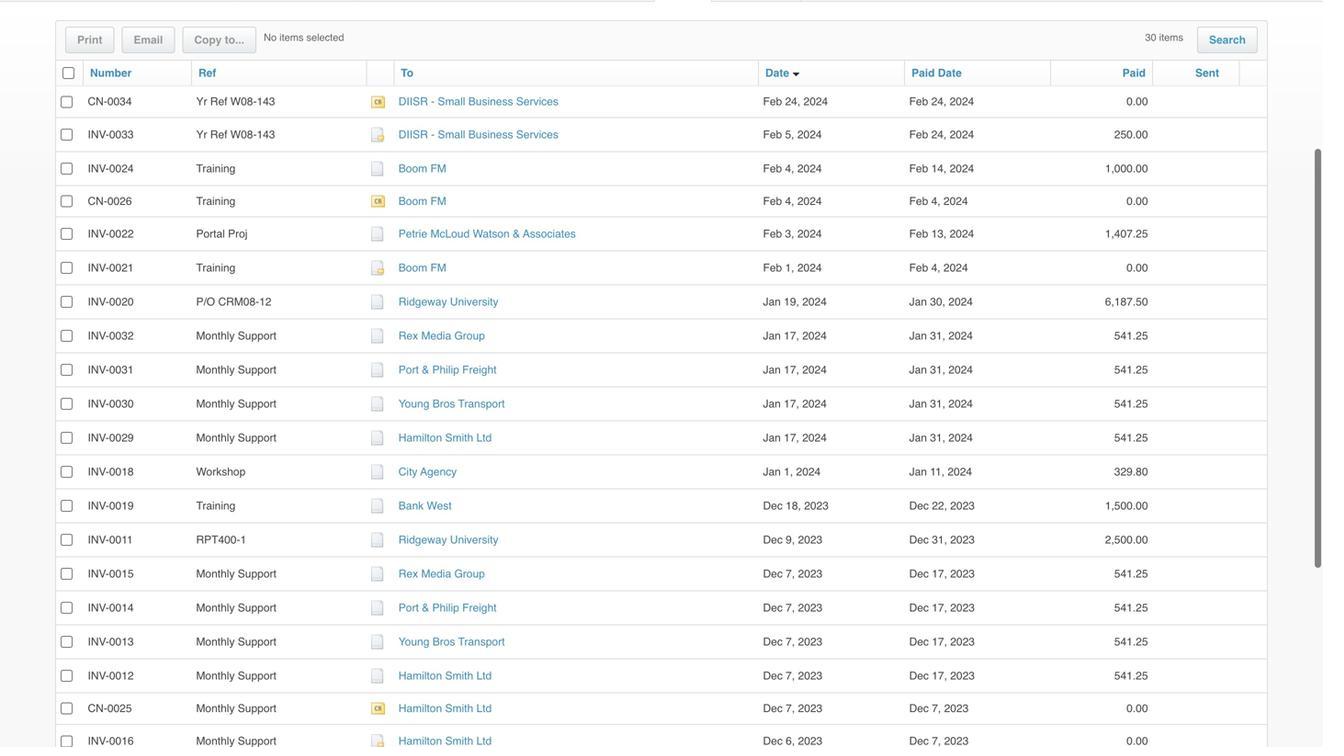 Task type: vqa. For each thing, say whether or not it's contained in the screenshot.


Task type: describe. For each thing, give the bounding box(es) containing it.
541.25 for 0031
[[1115, 364, 1149, 376]]

1,500.00
[[1106, 500, 1149, 512]]

number link
[[90, 67, 132, 80]]

4, down the 5,
[[785, 162, 795, 175]]

fm for inv-0024
[[431, 162, 447, 175]]

feb 24, 2024 up feb 5, 2024
[[763, 95, 828, 108]]

0 vertical spatial &
[[513, 227, 520, 240]]

dec 7, 2023 for 0025
[[763, 702, 823, 715]]

hamilton smith ltd for inv-0012
[[399, 670, 492, 682]]

dec 17, 2023 for rex media group
[[910, 568, 975, 580]]

portal
[[196, 227, 225, 240]]

dec 17, 2023 for young bros transport
[[910, 636, 975, 648]]

services for feb 24, 2024
[[516, 95, 559, 108]]

rex media group link for inv-0032
[[399, 330, 485, 342]]

search
[[1210, 34, 1246, 46]]

boom fm for inv-0021
[[399, 261, 447, 274]]

14,
[[932, 162, 947, 175]]

media for 0032
[[421, 330, 451, 342]]

0026
[[107, 195, 132, 208]]

7, for cn-0025
[[786, 702, 795, 715]]

0015
[[109, 568, 134, 580]]

support for 0030
[[238, 398, 277, 410]]

young bros transport for jan 17, 2024
[[399, 398, 505, 410]]

9,
[[786, 534, 795, 546]]

feb 4, 2024 up feb 3, 2024
[[763, 195, 822, 208]]

inv- for inv-0020
[[88, 296, 109, 308]]

0032
[[109, 330, 134, 342]]

feb 4, 2024 up 13,
[[910, 195, 968, 208]]

inv-0031
[[88, 364, 134, 376]]

ltd for inv-0029
[[477, 432, 492, 444]]

no items selected
[[264, 32, 344, 43]]

small for feb 24, 2024
[[438, 95, 466, 108]]

13,
[[932, 227, 947, 240]]

feb 1, 2024
[[763, 261, 822, 274]]

ref for 0034
[[210, 95, 227, 108]]

inv- for inv-0013
[[88, 636, 109, 648]]

hamilton smith ltd for inv-0029
[[399, 432, 492, 444]]

to...
[[225, 34, 245, 46]]

fm for cn-0026
[[431, 195, 447, 208]]

ref link
[[198, 67, 216, 80]]

monthly support for 0012
[[196, 670, 277, 682]]

diisr - small business services link for feb 5, 2024
[[399, 128, 559, 141]]

university for rpt400-1
[[450, 534, 499, 546]]

4, up 30,
[[932, 261, 941, 274]]

rex media group for inv-0032
[[399, 330, 485, 342]]

4, up 3, at the right of the page
[[785, 195, 795, 208]]

west
[[427, 500, 452, 512]]

monthly support for 0030
[[196, 398, 277, 410]]

freight for jan 17, 2024
[[462, 364, 497, 376]]

30 items
[[1146, 32, 1184, 43]]

hamilton smith ltd for cn-0025
[[399, 702, 492, 715]]

w08- for 0033
[[231, 128, 257, 141]]

rpt400-1
[[196, 534, 246, 546]]

monthly support for 0015
[[196, 568, 277, 580]]

dec 18, 2023
[[763, 500, 829, 512]]

diisr - small business services for feb 24, 2024
[[399, 95, 559, 108]]

jan 31, 2024 for rex media group
[[910, 330, 973, 342]]

bank west
[[399, 500, 452, 512]]

0024
[[109, 162, 134, 175]]

smith for 0029
[[445, 432, 473, 444]]

30
[[1146, 32, 1157, 43]]

boom for inv-0024
[[399, 162, 428, 175]]

0025
[[107, 702, 132, 715]]

feb up feb 13, 2024
[[910, 195, 929, 208]]

number
[[90, 67, 132, 80]]

inv-0021
[[88, 261, 134, 274]]

0029
[[109, 432, 134, 444]]

workshop
[[196, 466, 246, 478]]

7, for inv-0015
[[786, 568, 795, 580]]

young for 0013
[[399, 636, 430, 648]]

& for jan 17, 2024
[[422, 364, 429, 376]]

24, down date link
[[785, 95, 801, 108]]

feb 14, 2024
[[910, 162, 975, 175]]

bank west link
[[399, 500, 452, 512]]

feb 4, 2024 down 13,
[[910, 261, 968, 274]]

yr ref w08-143 for cn-0034
[[196, 95, 275, 108]]

crm08-
[[218, 296, 259, 308]]

250.00
[[1115, 128, 1149, 141]]

city
[[399, 466, 418, 478]]

inv-0029
[[88, 432, 134, 444]]

cn-0026
[[88, 195, 132, 208]]

541.25 for 0029
[[1115, 432, 1149, 444]]

cn- for cn-0026
[[88, 195, 107, 208]]

0019
[[109, 500, 134, 512]]

dec 9, 2023
[[763, 534, 823, 546]]

2 date from the left
[[938, 67, 962, 80]]

paid date link
[[912, 67, 962, 80]]

date link
[[766, 67, 790, 80]]

email link
[[123, 28, 174, 52]]

monthly support for 0014
[[196, 602, 277, 614]]

hamilton smith ltd link for inv-0012
[[399, 670, 492, 682]]

feb left the 14, on the right top
[[910, 162, 929, 175]]

inv-0013
[[88, 636, 134, 648]]

port & philip freight for inv-0031
[[399, 364, 497, 376]]

training for 0026
[[196, 195, 236, 208]]

inv-0011
[[88, 534, 133, 546]]

sent
[[1196, 67, 1220, 80]]

freight for dec 7, 2023
[[462, 602, 497, 614]]

monthly support for 0025
[[196, 702, 277, 715]]

petrie
[[399, 227, 428, 240]]

copy to... link
[[183, 28, 256, 52]]

items for 30
[[1160, 32, 1184, 43]]

sent link
[[1196, 67, 1220, 80]]

0013
[[109, 636, 134, 648]]

0034
[[107, 95, 132, 108]]

31, for group
[[930, 330, 946, 342]]

1,000.00
[[1106, 162, 1149, 175]]

inv- for inv-0030
[[88, 398, 109, 410]]

diisr for 0033
[[399, 128, 428, 141]]

copy to...
[[194, 34, 245, 46]]

24, for feb 24, 2024
[[932, 95, 947, 108]]

0.00 for feb 24, 2024
[[1127, 95, 1149, 108]]

cn-0025
[[88, 702, 132, 715]]

young bros transport for dec 7, 2023
[[399, 636, 505, 648]]

petrie mcloud watson & associates link
[[399, 227, 576, 240]]

18,
[[786, 500, 801, 512]]

inv-0030
[[88, 398, 134, 410]]

inv- for inv-0031
[[88, 364, 109, 376]]

smith for 0012
[[445, 670, 473, 682]]

diisr - small business services link for feb 24, 2024
[[399, 95, 559, 108]]

search link
[[1199, 28, 1257, 52]]

cn- for cn-0025
[[88, 702, 107, 715]]

jan 1, 2024
[[763, 466, 821, 478]]

dec 17, 2023 for port & philip freight
[[910, 602, 975, 614]]

- for 0034
[[431, 95, 435, 108]]

inv-0022
[[88, 227, 134, 240]]

0011
[[109, 534, 133, 546]]

inv- for inv-0019
[[88, 500, 109, 512]]

ridgeway university link for p/o crm08-12
[[399, 296, 499, 308]]

inv-0015
[[88, 568, 134, 580]]

dec 31, 2023
[[910, 534, 975, 546]]

to
[[401, 67, 414, 80]]

12
[[259, 296, 272, 308]]

22,
[[932, 500, 948, 512]]

monthly support for 0013
[[196, 636, 277, 648]]

dec 22, 2023
[[910, 500, 975, 512]]

inv- for inv-0033
[[88, 128, 109, 141]]

young bros transport link for dec 7, 2023
[[399, 636, 505, 648]]

copy
[[194, 34, 222, 46]]

0012
[[109, 670, 134, 682]]

philip for inv-0014
[[432, 602, 459, 614]]

monthly support for 0031
[[196, 364, 277, 376]]

31, for transport
[[930, 398, 946, 410]]

feb up jan 30, 2024
[[910, 261, 929, 274]]

3,
[[785, 227, 795, 240]]

p/o
[[196, 296, 215, 308]]

associates
[[523, 227, 576, 240]]

yr ref w08-143 for inv-0033
[[196, 128, 275, 141]]

0021
[[109, 261, 134, 274]]

jan 30, 2024
[[910, 296, 973, 308]]

feb down feb 5, 2024
[[763, 162, 782, 175]]

inv-0032
[[88, 330, 134, 342]]

p/o crm08-12
[[196, 296, 272, 308]]

541.25 for 0032
[[1115, 330, 1149, 342]]

ltd for inv-0012
[[477, 670, 492, 682]]

1, for jan
[[784, 466, 793, 478]]

0018
[[109, 466, 134, 478]]

port & philip freight link for inv-0014
[[399, 602, 497, 614]]

transport for dec 7, 2023
[[458, 636, 505, 648]]

329.80
[[1115, 466, 1149, 478]]



Task type: locate. For each thing, give the bounding box(es) containing it.
1,407.25
[[1106, 227, 1149, 240]]

0 vertical spatial ltd
[[477, 432, 492, 444]]

1 vertical spatial smith
[[445, 670, 473, 682]]

1 dec 17, 2023 from the top
[[910, 568, 975, 580]]

monthly for 0031
[[196, 364, 235, 376]]

inv- down cn-0034
[[88, 128, 109, 141]]

cn- for cn-0034
[[88, 95, 107, 108]]

items right the 30
[[1160, 32, 1184, 43]]

feb up feb 14, 2024
[[910, 128, 929, 141]]

1, up 18,
[[784, 466, 793, 478]]

rex
[[399, 330, 418, 342], [399, 568, 418, 580]]

541.25 for 0013
[[1115, 636, 1149, 648]]

4 jan 17, 2024 from the top
[[763, 432, 827, 444]]

1 vertical spatial bros
[[433, 636, 455, 648]]

0 vertical spatial rex media group
[[399, 330, 485, 342]]

2 bros from the top
[[433, 636, 455, 648]]

3 dec 17, 2023 from the top
[[910, 636, 975, 648]]

inv-0019
[[88, 500, 134, 512]]

1 ltd from the top
[[477, 432, 492, 444]]

small for feb 5, 2024
[[438, 128, 466, 141]]

1 vertical spatial diisr - small business services link
[[399, 128, 559, 141]]

2 monthly support from the top
[[196, 364, 277, 376]]

small
[[438, 95, 466, 108], [438, 128, 466, 141]]

inv-0020
[[88, 296, 134, 308]]

1 rex from the top
[[399, 330, 418, 342]]

2 vertical spatial smith
[[445, 702, 473, 715]]

2 vertical spatial boom fm link
[[399, 261, 447, 274]]

boom
[[399, 162, 428, 175], [399, 195, 428, 208], [399, 261, 428, 274]]

1 vertical spatial yr
[[196, 128, 207, 141]]

1 143 from the top
[[257, 95, 275, 108]]

1, down 3, at the right of the page
[[785, 261, 795, 274]]

1 young bros transport from the top
[[399, 398, 505, 410]]

paid
[[912, 67, 935, 80], [1123, 67, 1146, 80]]

1 vertical spatial ridgeway
[[399, 534, 447, 546]]

2 boom fm link from the top
[[399, 195, 447, 208]]

3 monthly from the top
[[196, 398, 235, 410]]

24, up the 14, on the right top
[[932, 128, 947, 141]]

boom for inv-0021
[[399, 261, 428, 274]]

4, up 13,
[[932, 195, 941, 208]]

1 inv- from the top
[[88, 128, 109, 141]]

ridgeway university link down the mcloud
[[399, 296, 499, 308]]

rex media group
[[399, 330, 485, 342], [399, 568, 485, 580]]

items right no
[[280, 32, 304, 43]]

business for feb 5, 2024
[[469, 128, 513, 141]]

1 vertical spatial &
[[422, 364, 429, 376]]

8 support from the top
[[238, 670, 277, 682]]

0030
[[109, 398, 134, 410]]

541.25 for 0014
[[1115, 602, 1149, 614]]

0022
[[109, 227, 134, 240]]

2 vertical spatial fm
[[431, 261, 447, 274]]

inv- for inv-0032
[[88, 330, 109, 342]]

feb 4, 2024 down feb 5, 2024
[[763, 162, 822, 175]]

email
[[134, 34, 163, 46]]

training
[[196, 162, 236, 175], [196, 195, 236, 208], [196, 261, 236, 274], [196, 500, 236, 512]]

university down west
[[450, 534, 499, 546]]

0 vertical spatial 143
[[257, 95, 275, 108]]

0 vertical spatial freight
[[462, 364, 497, 376]]

6 support from the top
[[238, 602, 277, 614]]

30,
[[930, 296, 946, 308]]

3 boom fm link from the top
[[399, 261, 447, 274]]

feb 24, 2024
[[763, 95, 828, 108], [910, 95, 975, 108], [910, 128, 975, 141]]

1 vertical spatial small
[[438, 128, 466, 141]]

boom fm for cn-0026
[[399, 195, 447, 208]]

port
[[399, 364, 419, 376], [399, 602, 419, 614]]

inv- down "inv-0032"
[[88, 364, 109, 376]]

1 vertical spatial hamilton
[[399, 670, 442, 682]]

1 w08- from the top
[[231, 95, 257, 108]]

1 jan 17, 2024 from the top
[[763, 330, 827, 342]]

2 services from the top
[[516, 128, 559, 141]]

media for 0015
[[421, 568, 451, 580]]

2,500.00
[[1106, 534, 1149, 546]]

rex for 0032
[[399, 330, 418, 342]]

port & philip freight
[[399, 364, 497, 376], [399, 602, 497, 614]]

bros for 0013
[[433, 636, 455, 648]]

jan 19, 2024
[[763, 296, 827, 308]]

1 business from the top
[[469, 95, 513, 108]]

0 vertical spatial small
[[438, 95, 466, 108]]

6 541.25 from the top
[[1115, 602, 1149, 614]]

5 monthly support from the top
[[196, 568, 277, 580]]

inv- for inv-0024
[[88, 162, 109, 175]]

9 monthly support from the top
[[196, 702, 277, 715]]

0 horizontal spatial date
[[766, 67, 790, 80]]

3 hamilton smith ltd link from the top
[[399, 702, 492, 715]]

bros for 0030
[[433, 398, 455, 410]]

2 port & philip freight link from the top
[[399, 602, 497, 614]]

0 vertical spatial business
[[469, 95, 513, 108]]

5,
[[785, 128, 795, 141]]

inv- for inv-0018
[[88, 466, 109, 478]]

1 transport from the top
[[458, 398, 505, 410]]

1 vertical spatial yr ref w08-143
[[196, 128, 275, 141]]

0 vertical spatial media
[[421, 330, 451, 342]]

inv- for inv-0012
[[88, 670, 109, 682]]

2 vertical spatial ref
[[210, 128, 227, 141]]

0031
[[109, 364, 134, 376]]

yr for inv-0033
[[196, 128, 207, 141]]

0020
[[109, 296, 134, 308]]

24, for feb 5, 2024
[[932, 128, 947, 141]]

4 support from the top
[[238, 432, 277, 444]]

inv- up "inv-0032"
[[88, 296, 109, 308]]

business for feb 24, 2024
[[469, 95, 513, 108]]

petrie mcloud watson & associates
[[399, 227, 576, 240]]

0 vertical spatial young bros transport
[[399, 398, 505, 410]]

inv-0012
[[88, 670, 134, 682]]

1 vertical spatial rex media group
[[399, 568, 485, 580]]

0 vertical spatial ridgeway
[[399, 296, 447, 308]]

support for 0013
[[238, 636, 277, 648]]

7, for inv-0013
[[786, 636, 795, 648]]

9 support from the top
[[238, 702, 277, 715]]

ridgeway university link down west
[[399, 534, 499, 546]]

feb left 13,
[[910, 227, 929, 240]]

9 inv- from the top
[[88, 432, 109, 444]]

feb 4, 2024
[[763, 162, 822, 175], [763, 195, 822, 208], [910, 195, 968, 208], [910, 261, 968, 274]]

1 vertical spatial ref
[[210, 95, 227, 108]]

inv- for inv-0022
[[88, 227, 109, 240]]

w08- for 0034
[[231, 95, 257, 108]]

1 jan 31, 2024 from the top
[[910, 330, 973, 342]]

0 vertical spatial group
[[454, 330, 485, 342]]

2 vertical spatial cn-
[[88, 702, 107, 715]]

1 hamilton smith ltd from the top
[[399, 432, 492, 444]]

boom fm link for inv-0024
[[399, 162, 447, 175]]

fm for inv-0021
[[431, 261, 447, 274]]

inv-0018
[[88, 466, 134, 478]]

1 cn- from the top
[[88, 95, 107, 108]]

0 vertical spatial w08-
[[231, 95, 257, 108]]

young bros transport
[[399, 398, 505, 410], [399, 636, 505, 648]]

2 dec 17, 2023 from the top
[[910, 602, 975, 614]]

0 vertical spatial 1,
[[785, 261, 795, 274]]

2 vertical spatial boom
[[399, 261, 428, 274]]

1 date from the left
[[766, 67, 790, 80]]

2 hamilton smith ltd link from the top
[[399, 670, 492, 682]]

cn- down "inv-0012" at left
[[88, 702, 107, 715]]

inv- down inv-0022 on the top
[[88, 261, 109, 274]]

0 vertical spatial boom
[[399, 162, 428, 175]]

2 young from the top
[[399, 636, 430, 648]]

boom fm link for cn-0026
[[399, 195, 447, 208]]

jan 31, 2024 for port & philip freight
[[910, 364, 973, 376]]

ridgeway for rpt400-1
[[399, 534, 447, 546]]

print link
[[66, 28, 113, 52]]

2 small from the top
[[438, 128, 466, 141]]

1 vertical spatial philip
[[432, 602, 459, 614]]

feb up feb 3, 2024
[[763, 195, 782, 208]]

young bros transport link
[[399, 398, 505, 410], [399, 636, 505, 648]]

0 vertical spatial boom fm
[[399, 162, 447, 175]]

0 vertical spatial ridgeway university
[[399, 296, 499, 308]]

8 monthly from the top
[[196, 670, 235, 682]]

2 ridgeway from the top
[[399, 534, 447, 546]]

1 vertical spatial fm
[[431, 195, 447, 208]]

jan 17, 2024 for young bros transport
[[763, 398, 827, 410]]

jan 17, 2024 for port & philip freight
[[763, 364, 827, 376]]

2 - from the top
[[431, 128, 435, 141]]

0 vertical spatial yr ref w08-143
[[196, 95, 275, 108]]

ltd
[[477, 432, 492, 444], [477, 670, 492, 682], [477, 702, 492, 715]]

31,
[[930, 330, 946, 342], [930, 364, 946, 376], [930, 398, 946, 410], [930, 432, 946, 444], [932, 534, 948, 546]]

boom fm
[[399, 162, 447, 175], [399, 195, 447, 208], [399, 261, 447, 274]]

1 vertical spatial ltd
[[477, 670, 492, 682]]

hamilton for inv-0012
[[399, 670, 442, 682]]

diisr - small business services
[[399, 95, 559, 108], [399, 128, 559, 141]]

dec 7, 2023 for 0012
[[763, 670, 823, 682]]

- for 0033
[[431, 128, 435, 141]]

3 cn- from the top
[[88, 702, 107, 715]]

1 port & philip freight link from the top
[[399, 364, 497, 376]]

1 ridgeway university link from the top
[[399, 296, 499, 308]]

0.00 for dec 7, 2023
[[1127, 702, 1149, 715]]

5 support from the top
[[238, 568, 277, 580]]

1 media from the top
[[421, 330, 451, 342]]

inv-0024
[[88, 162, 134, 175]]

inv- down cn-0026
[[88, 227, 109, 240]]

1 vertical spatial diisr - small business services
[[399, 128, 559, 141]]

bank
[[399, 500, 424, 512]]

jan 17, 2024 for rex media group
[[763, 330, 827, 342]]

proj
[[228, 227, 248, 240]]

inv-0014
[[88, 602, 134, 614]]

feb 24, 2024 up feb 14, 2024
[[910, 128, 975, 141]]

31, for philip
[[930, 364, 946, 376]]

feb down paid date
[[910, 95, 929, 108]]

1 diisr - small business services link from the top
[[399, 95, 559, 108]]

ridgeway university link for rpt400-1
[[399, 534, 499, 546]]

port & philip freight link
[[399, 364, 497, 376], [399, 602, 497, 614]]

2 jan 17, 2024 from the top
[[763, 364, 827, 376]]

ridgeway university down west
[[399, 534, 499, 546]]

smith for 0025
[[445, 702, 473, 715]]

transport
[[458, 398, 505, 410], [458, 636, 505, 648]]

young for 0030
[[399, 398, 430, 410]]

1 support from the top
[[238, 330, 277, 342]]

0 vertical spatial port & philip freight
[[399, 364, 497, 376]]

inv- down inv-0014
[[88, 636, 109, 648]]

2 jan 31, 2024 from the top
[[910, 364, 973, 376]]

6 monthly from the top
[[196, 602, 235, 614]]

2 diisr - small business services from the top
[[399, 128, 559, 141]]

feb 3, 2024
[[763, 227, 822, 240]]

ref
[[198, 67, 216, 80], [210, 95, 227, 108], [210, 128, 227, 141]]

feb left 3, at the right of the page
[[763, 227, 782, 240]]

inv- down inv-0030
[[88, 432, 109, 444]]

paid for paid link
[[1123, 67, 1146, 80]]

0 vertical spatial university
[[450, 296, 499, 308]]

4 jan 31, 2024 from the top
[[910, 432, 973, 444]]

0 vertical spatial transport
[[458, 398, 505, 410]]

feb 13, 2024
[[910, 227, 975, 240]]

support for 0014
[[238, 602, 277, 614]]

support for 0029
[[238, 432, 277, 444]]

1 vertical spatial young bros transport link
[[399, 636, 505, 648]]

2 ridgeway university link from the top
[[399, 534, 499, 546]]

2 rex from the top
[[399, 568, 418, 580]]

3 monthly support from the top
[[196, 398, 277, 410]]

print
[[77, 34, 102, 46]]

1 vertical spatial rex
[[399, 568, 418, 580]]

0 vertical spatial young
[[399, 398, 430, 410]]

0 vertical spatial bros
[[433, 398, 455, 410]]

0 vertical spatial hamilton smith ltd link
[[399, 432, 492, 444]]

1 vertical spatial rex media group link
[[399, 568, 485, 580]]

inv- for inv-0029
[[88, 432, 109, 444]]

1 vertical spatial ridgeway university link
[[399, 534, 499, 546]]

2 vertical spatial ltd
[[477, 702, 492, 715]]

1 vertical spatial services
[[516, 128, 559, 141]]

9 monthly from the top
[[196, 702, 235, 715]]

hamilton for cn-0025
[[399, 702, 442, 715]]

0 vertical spatial diisr - small business services
[[399, 95, 559, 108]]

4 monthly support from the top
[[196, 432, 277, 444]]

1 vertical spatial boom fm link
[[399, 195, 447, 208]]

1,
[[785, 261, 795, 274], [784, 466, 793, 478]]

ridgeway for p/o crm08-12
[[399, 296, 447, 308]]

date
[[766, 67, 790, 80], [938, 67, 962, 80]]

2 young bros transport from the top
[[399, 636, 505, 648]]

4 monthly from the top
[[196, 432, 235, 444]]

inv- down inv-0019 at left bottom
[[88, 534, 109, 546]]

1 vertical spatial freight
[[462, 602, 497, 614]]

1 vertical spatial diisr
[[399, 128, 428, 141]]

yr ref w08-143
[[196, 95, 275, 108], [196, 128, 275, 141]]

services
[[516, 95, 559, 108], [516, 128, 559, 141]]

feb down date link
[[763, 95, 782, 108]]

paid link
[[1123, 67, 1146, 80]]

0 vertical spatial rex media group link
[[399, 330, 485, 342]]

0 vertical spatial cn-
[[88, 95, 107, 108]]

paid for paid date
[[912, 67, 935, 80]]

0 vertical spatial rex
[[399, 330, 418, 342]]

support for 0012
[[238, 670, 277, 682]]

2 vertical spatial hamilton smith ltd link
[[399, 702, 492, 715]]

2 0.00 from the top
[[1127, 195, 1149, 208]]

1 hamilton smith ltd link from the top
[[399, 432, 492, 444]]

paid date
[[912, 67, 962, 80]]

0 horizontal spatial items
[[280, 32, 304, 43]]

ridgeway down bank west link
[[399, 534, 447, 546]]

1 vertical spatial business
[[469, 128, 513, 141]]

0033
[[109, 128, 134, 141]]

8 inv- from the top
[[88, 398, 109, 410]]

inv- up cn-0025
[[88, 670, 109, 682]]

inv- up inv-0013
[[88, 602, 109, 614]]

young
[[399, 398, 430, 410], [399, 636, 430, 648]]

feb 24, 2024 down paid date
[[910, 95, 975, 108]]

1 vertical spatial boom
[[399, 195, 428, 208]]

1 vertical spatial young
[[399, 636, 430, 648]]

2 vertical spatial boom fm
[[399, 261, 447, 274]]

2 vertical spatial hamilton smith ltd
[[399, 702, 492, 715]]

2 items from the left
[[1160, 32, 1184, 43]]

cn- up inv-0022 on the top
[[88, 195, 107, 208]]

monthly for 0032
[[196, 330, 235, 342]]

cn- down number link
[[88, 95, 107, 108]]

12 inv- from the top
[[88, 534, 109, 546]]

0.00 for feb 4, 2024
[[1127, 195, 1149, 208]]

11,
[[930, 466, 945, 478]]

fm
[[431, 162, 447, 175], [431, 195, 447, 208], [431, 261, 447, 274]]

inv- up "inv-0011"
[[88, 500, 109, 512]]

0 vertical spatial diisr - small business services link
[[399, 95, 559, 108]]

1 vertical spatial port & philip freight
[[399, 602, 497, 614]]

inv- up inv-0019 at left bottom
[[88, 466, 109, 478]]

1 vertical spatial media
[[421, 568, 451, 580]]

1 vertical spatial port & philip freight link
[[399, 602, 497, 614]]

1 rex media group link from the top
[[399, 330, 485, 342]]

0 vertical spatial port
[[399, 364, 419, 376]]

1 vertical spatial boom fm
[[399, 195, 447, 208]]

1 vertical spatial university
[[450, 534, 499, 546]]

dec 7, 2023 for 0014
[[763, 602, 823, 614]]

3 0.00 from the top
[[1127, 261, 1149, 274]]

items for no
[[280, 32, 304, 43]]

2 training from the top
[[196, 195, 236, 208]]

1 small from the top
[[438, 95, 466, 108]]

items
[[280, 32, 304, 43], [1160, 32, 1184, 43]]

0014
[[109, 602, 134, 614]]

jan 31, 2024 for hamilton smith ltd
[[910, 432, 973, 444]]

1
[[240, 534, 246, 546]]

0 vertical spatial yr
[[196, 95, 207, 108]]

1 freight from the top
[[462, 364, 497, 376]]

1 paid from the left
[[912, 67, 935, 80]]

0 vertical spatial ref
[[198, 67, 216, 80]]

rpt400-
[[196, 534, 240, 546]]

1 university from the top
[[450, 296, 499, 308]]

inv- down the inv-0020
[[88, 330, 109, 342]]

ridgeway university down the mcloud
[[399, 296, 499, 308]]

7,
[[786, 568, 795, 580], [786, 602, 795, 614], [786, 636, 795, 648], [786, 670, 795, 682], [786, 702, 795, 715], [932, 702, 941, 715]]

rex media group link
[[399, 330, 485, 342], [399, 568, 485, 580]]

1 vertical spatial hamilton smith ltd
[[399, 670, 492, 682]]

1 vertical spatial hamilton smith ltd link
[[399, 670, 492, 682]]

university for p/o crm08-12
[[450, 296, 499, 308]]

media
[[421, 330, 451, 342], [421, 568, 451, 580]]

4 541.25 from the top
[[1115, 432, 1149, 444]]

city agency link
[[399, 466, 457, 478]]

0 vertical spatial ridgeway university link
[[399, 296, 499, 308]]

0 vertical spatial philip
[[432, 364, 459, 376]]

541.25 for 0030
[[1115, 398, 1149, 410]]

3 jan 17, 2024 from the top
[[763, 398, 827, 410]]

university down "petrie mcloud watson & associates"
[[450, 296, 499, 308]]

3 inv- from the top
[[88, 227, 109, 240]]

0 vertical spatial diisr
[[399, 95, 428, 108]]

inv- up inv-0029
[[88, 398, 109, 410]]

1 boom fm from the top
[[399, 162, 447, 175]]

2 143 from the top
[[257, 128, 275, 141]]

inv- for inv-0015
[[88, 568, 109, 580]]

inv-
[[88, 128, 109, 141], [88, 162, 109, 175], [88, 227, 109, 240], [88, 261, 109, 274], [88, 296, 109, 308], [88, 330, 109, 342], [88, 364, 109, 376], [88, 398, 109, 410], [88, 432, 109, 444], [88, 466, 109, 478], [88, 500, 109, 512], [88, 534, 109, 546], [88, 568, 109, 580], [88, 602, 109, 614], [88, 636, 109, 648], [88, 670, 109, 682]]

portal proj
[[196, 227, 248, 240]]

port & philip freight for inv-0014
[[399, 602, 497, 614]]

support for 0032
[[238, 330, 277, 342]]

0 horizontal spatial paid
[[912, 67, 935, 80]]

monthly for 0014
[[196, 602, 235, 614]]

3 boom from the top
[[399, 261, 428, 274]]

1 vertical spatial w08-
[[231, 128, 257, 141]]

training for 0021
[[196, 261, 236, 274]]

1 vertical spatial group
[[454, 568, 485, 580]]

None checkbox
[[63, 67, 74, 79], [61, 195, 73, 207], [61, 228, 73, 240], [61, 262, 73, 274], [61, 330, 73, 342], [61, 398, 73, 410], [61, 466, 73, 478], [61, 500, 73, 512], [61, 534, 73, 546], [61, 568, 73, 580], [61, 670, 73, 682], [61, 703, 73, 715], [61, 736, 73, 747], [63, 67, 74, 79], [61, 195, 73, 207], [61, 228, 73, 240], [61, 262, 73, 274], [61, 330, 73, 342], [61, 398, 73, 410], [61, 466, 73, 478], [61, 500, 73, 512], [61, 534, 73, 546], [61, 568, 73, 580], [61, 670, 73, 682], [61, 703, 73, 715], [61, 736, 73, 747]]

0 vertical spatial fm
[[431, 162, 447, 175]]

1 vertical spatial cn-
[[88, 195, 107, 208]]

port for 0031
[[399, 364, 419, 376]]

to link
[[401, 67, 414, 80]]

1 vertical spatial ridgeway university
[[399, 534, 499, 546]]

1 port & philip freight from the top
[[399, 364, 497, 376]]

3 hamilton from the top
[[399, 702, 442, 715]]

& for dec 7, 2023
[[422, 602, 429, 614]]

3 fm from the top
[[431, 261, 447, 274]]

143
[[257, 95, 275, 108], [257, 128, 275, 141]]

2 inv- from the top
[[88, 162, 109, 175]]

monthly support
[[196, 330, 277, 342], [196, 364, 277, 376], [196, 398, 277, 410], [196, 432, 277, 444], [196, 568, 277, 580], [196, 602, 277, 614], [196, 636, 277, 648], [196, 670, 277, 682], [196, 702, 277, 715]]

2 yr ref w08-143 from the top
[[196, 128, 275, 141]]

2 diisr - small business services link from the top
[[399, 128, 559, 141]]

2 ridgeway university from the top
[[399, 534, 499, 546]]

0 vertical spatial smith
[[445, 432, 473, 444]]

ridgeway down petrie
[[399, 296, 447, 308]]

inv- up cn-0026
[[88, 162, 109, 175]]

3 ltd from the top
[[477, 702, 492, 715]]

2 hamilton smith ltd from the top
[[399, 670, 492, 682]]

yr
[[196, 95, 207, 108], [196, 128, 207, 141]]

2 cn- from the top
[[88, 195, 107, 208]]

2 boom from the top
[[399, 195, 428, 208]]

inv- for inv-0021
[[88, 261, 109, 274]]

3 boom fm from the top
[[399, 261, 447, 274]]

inv- down "inv-0011"
[[88, 568, 109, 580]]

1 vertical spatial port
[[399, 602, 419, 614]]

ridgeway university for rpt400-1
[[399, 534, 499, 546]]

ridgeway university link
[[399, 296, 499, 308], [399, 534, 499, 546]]

2 paid from the left
[[1123, 67, 1146, 80]]

yr for cn-0034
[[196, 95, 207, 108]]

1 vertical spatial transport
[[458, 636, 505, 648]]

dec 7, 2023
[[763, 568, 823, 580], [763, 602, 823, 614], [763, 636, 823, 648], [763, 670, 823, 682], [763, 702, 823, 715], [910, 702, 969, 715]]

feb down feb 3, 2024
[[763, 261, 782, 274]]

2 hamilton from the top
[[399, 670, 442, 682]]

1 training from the top
[[196, 162, 236, 175]]

2 support from the top
[[238, 364, 277, 376]]

2 smith from the top
[[445, 670, 473, 682]]

1 vertical spatial young bros transport
[[399, 636, 505, 648]]

0 vertical spatial boom fm link
[[399, 162, 447, 175]]

2 vertical spatial hamilton
[[399, 702, 442, 715]]

13 inv- from the top
[[88, 568, 109, 580]]

2 yr from the top
[[196, 128, 207, 141]]

diisr for 0034
[[399, 95, 428, 108]]

ltd for cn-0025
[[477, 702, 492, 715]]

monthly for 0029
[[196, 432, 235, 444]]

None checkbox
[[61, 96, 73, 108], [61, 129, 73, 141], [61, 163, 73, 175], [61, 296, 73, 308], [61, 364, 73, 376], [61, 432, 73, 444], [61, 602, 73, 614], [61, 636, 73, 648], [61, 96, 73, 108], [61, 129, 73, 141], [61, 163, 73, 175], [61, 296, 73, 308], [61, 364, 73, 376], [61, 432, 73, 444], [61, 602, 73, 614], [61, 636, 73, 648]]

feb left the 5,
[[763, 128, 782, 141]]

dec 7, 2023 for 0015
[[763, 568, 823, 580]]

2 ltd from the top
[[477, 670, 492, 682]]

24,
[[785, 95, 801, 108], [932, 95, 947, 108], [932, 128, 947, 141]]

1 diisr - small business services from the top
[[399, 95, 559, 108]]

0 vertical spatial services
[[516, 95, 559, 108]]

5 monthly from the top
[[196, 568, 235, 580]]

support
[[238, 330, 277, 342], [238, 364, 277, 376], [238, 398, 277, 410], [238, 432, 277, 444], [238, 568, 277, 580], [238, 602, 277, 614], [238, 636, 277, 648], [238, 670, 277, 682], [238, 702, 277, 715]]

1, for feb
[[785, 261, 795, 274]]

24, down paid date
[[932, 95, 947, 108]]

boom for cn-0026
[[399, 195, 428, 208]]

6,187.50
[[1106, 296, 1149, 308]]

boom fm link
[[399, 162, 447, 175], [399, 195, 447, 208], [399, 261, 447, 274]]

1 vertical spatial -
[[431, 128, 435, 141]]

8 541.25 from the top
[[1115, 670, 1149, 682]]

1 horizontal spatial paid
[[1123, 67, 1146, 80]]

10 inv- from the top
[[88, 466, 109, 478]]

support for 0031
[[238, 364, 277, 376]]

group for jan 17, 2024
[[454, 330, 485, 342]]

1 vertical spatial 1,
[[784, 466, 793, 478]]

hamilton smith ltd link
[[399, 432, 492, 444], [399, 670, 492, 682], [399, 702, 492, 715]]

monthly support for 0032
[[196, 330, 277, 342]]

0 vertical spatial -
[[431, 95, 435, 108]]

freight
[[462, 364, 497, 376], [462, 602, 497, 614]]

0 vertical spatial port & philip freight link
[[399, 364, 497, 376]]

0 vertical spatial young bros transport link
[[399, 398, 505, 410]]

0 vertical spatial hamilton
[[399, 432, 442, 444]]

1 horizontal spatial items
[[1160, 32, 1184, 43]]



